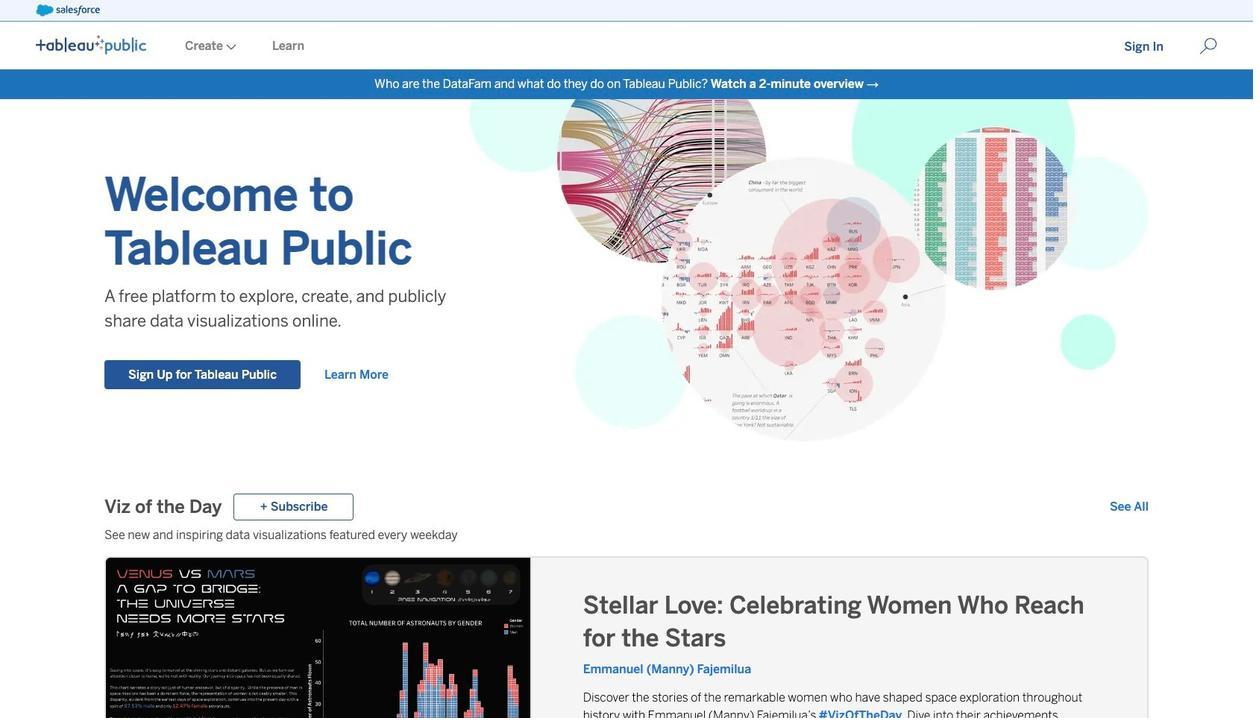 Task type: vqa. For each thing, say whether or not it's contained in the screenshot.
create icon
yes



Task type: describe. For each thing, give the bounding box(es) containing it.
logo image
[[36, 35, 146, 54]]

see new and inspiring data visualizations featured every weekday element
[[104, 527, 1149, 545]]

go to search image
[[1182, 37, 1236, 55]]

create image
[[223, 44, 237, 50]]



Task type: locate. For each thing, give the bounding box(es) containing it.
tableau public viz of the day image
[[106, 558, 532, 719]]

viz of the day heading
[[104, 496, 222, 520]]

see all viz of the day element
[[1111, 499, 1149, 517]]

salesforce logo image
[[36, 4, 100, 16]]



